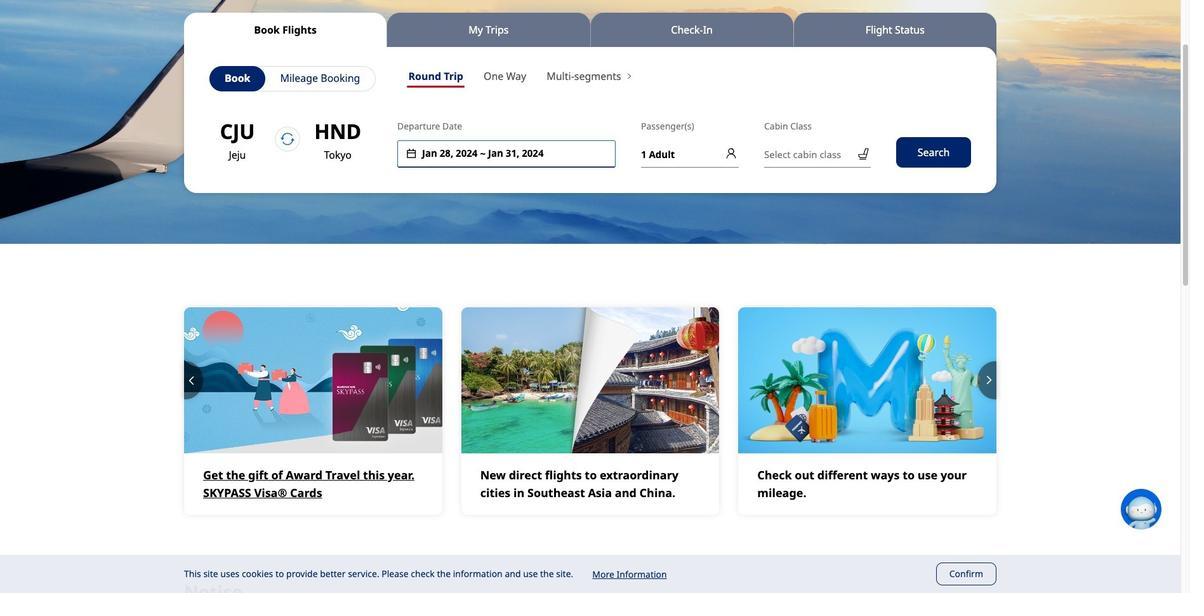 Task type: vqa. For each thing, say whether or not it's contained in the screenshot.
the Types of flight status group
no



Task type: locate. For each thing, give the bounding box(es) containing it.
itinerary type group
[[398, 66, 537, 90]]

tab list
[[184, 13, 997, 47]]



Task type: describe. For each thing, give the bounding box(es) containing it.
booking type group
[[210, 66, 376, 91]]



